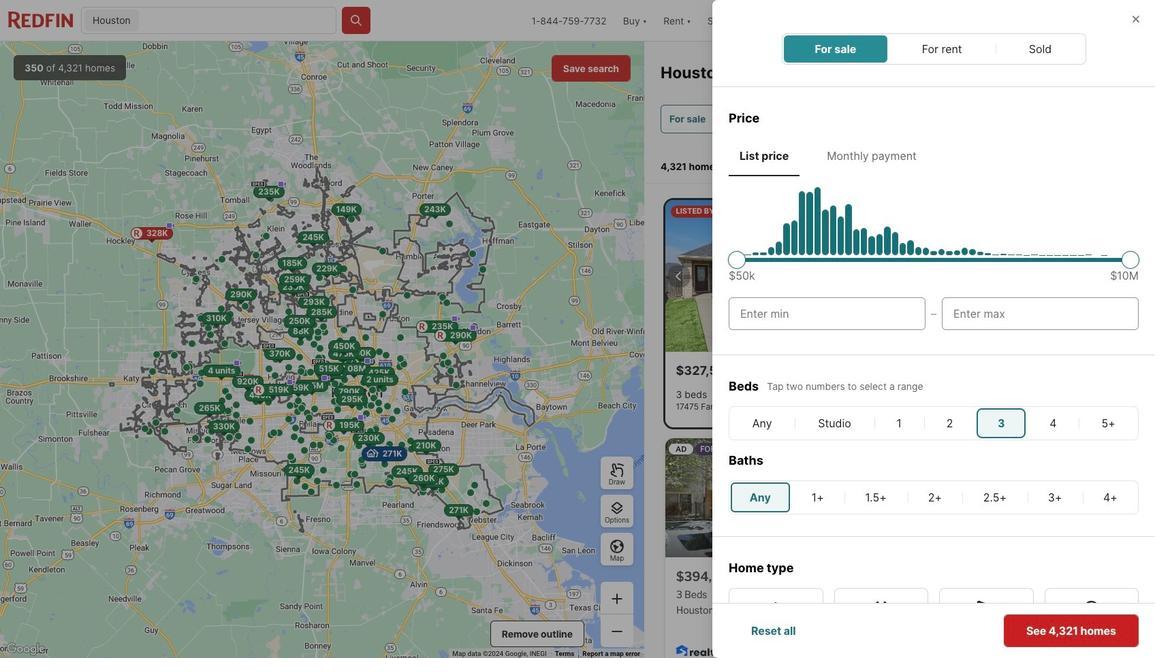Task type: locate. For each thing, give the bounding box(es) containing it.
Sold radio
[[1029, 41, 1053, 57]]

0 horizontal spatial option
[[729, 589, 823, 659]]

menu bar
[[782, 33, 1086, 65]]

3 option from the left
[[1045, 589, 1139, 659]]

maximum price slider
[[1122, 251, 1140, 269]]

advertisement image
[[658, 433, 900, 659]]

None search field
[[142, 7, 336, 35]]

share home image
[[1077, 602, 1094, 618]]

2 horizontal spatial option
[[1045, 589, 1139, 659]]

schedule a tour image
[[1050, 602, 1067, 618]]

Enter min text field
[[741, 306, 914, 322]]

tab
[[729, 138, 800, 174], [816, 138, 928, 174]]

dialog
[[713, 0, 1155, 659]]

number of bedrooms row
[[729, 407, 1139, 441]]

next image
[[871, 268, 887, 284]]

1 horizontal spatial tab
[[816, 138, 928, 174]]

option
[[729, 589, 823, 659], [939, 589, 1034, 659], [1045, 589, 1139, 659]]

list box
[[729, 589, 1139, 659]]

map region
[[0, 42, 644, 659]]

1 tab from the left
[[729, 138, 800, 174]]

1 horizontal spatial option
[[939, 589, 1034, 659]]

0 horizontal spatial tab
[[729, 138, 800, 174]]

Enter max text field
[[954, 306, 1128, 322]]

2 tab from the left
[[816, 138, 928, 174]]

1 option from the left
[[729, 589, 823, 659]]

tab list
[[729, 138, 1139, 176]]

Add home to favorites checkbox
[[1102, 599, 1124, 621]]

cell
[[731, 409, 794, 439], [797, 409, 873, 439], [876, 409, 923, 439], [926, 409, 974, 439], [977, 409, 1026, 439], [1029, 409, 1078, 439], [1081, 409, 1137, 439], [731, 483, 790, 513], [793, 483, 843, 513], [846, 483, 906, 513], [909, 483, 961, 513], [964, 483, 1026, 513], [1029, 483, 1082, 513], [1084, 483, 1137, 513]]



Task type: vqa. For each thing, say whether or not it's contained in the screenshot.
844- in the left top of the page
no



Task type: describe. For each thing, give the bounding box(es) containing it.
For rent radio
[[922, 41, 964, 57]]

For sale radio
[[815, 41, 857, 57]]

google image
[[3, 641, 48, 659]]

previous image
[[671, 268, 687, 284]]

number of bathrooms row
[[729, 481, 1139, 515]]

minimum price slider
[[728, 251, 746, 269]]

2 option from the left
[[939, 589, 1034, 659]]

submit search image
[[350, 14, 363, 27]]

ad element
[[665, 439, 893, 659]]

add home to favorites image
[[1105, 602, 1121, 618]]



